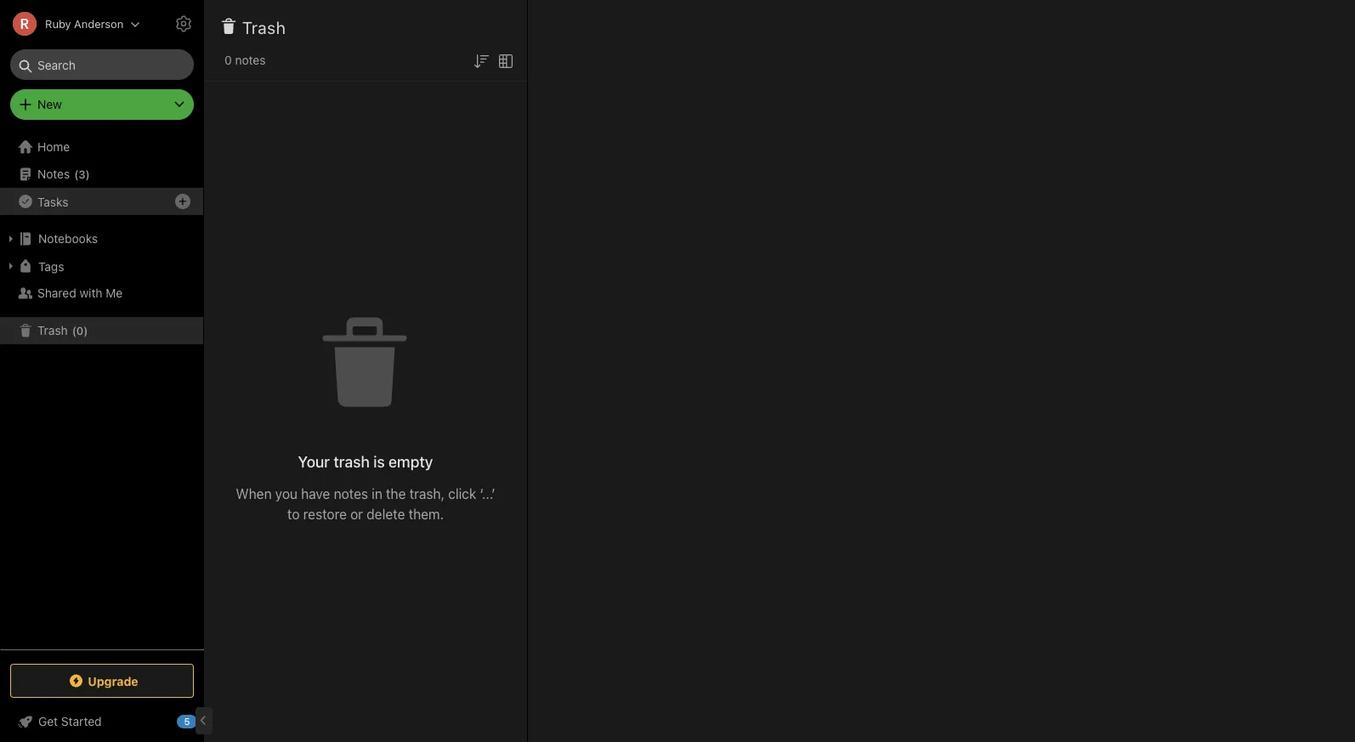 Task type: describe. For each thing, give the bounding box(es) containing it.
restore
[[303, 506, 347, 523]]

trash,
[[410, 486, 445, 502]]

( for notes
[[74, 168, 79, 180]]

shared
[[37, 286, 76, 300]]

notes inside when you have notes in the trash, click '...' to restore or delete them.
[[334, 486, 368, 502]]

Account field
[[0, 7, 140, 41]]

0 inside trash ( 0 )
[[76, 324, 84, 337]]

0 notes
[[224, 53, 266, 67]]

expand tags image
[[4, 259, 18, 273]]

me
[[106, 286, 123, 300]]

get
[[38, 715, 58, 729]]

Help and Learning task checklist field
[[0, 708, 204, 736]]

'...'
[[480, 486, 495, 502]]

3
[[79, 168, 86, 180]]

settings image
[[173, 14, 194, 34]]

note window - empty element
[[528, 0, 1355, 742]]

trash for trash
[[242, 17, 286, 37]]

your trash is empty
[[298, 453, 433, 471]]

in
[[372, 486, 383, 502]]

expand notebooks image
[[4, 232, 18, 246]]

the
[[386, 486, 406, 502]]

empty
[[389, 453, 433, 471]]

notebooks link
[[0, 225, 203, 253]]

or
[[350, 506, 363, 523]]

shared with me
[[37, 286, 123, 300]]

with
[[80, 286, 102, 300]]

0 vertical spatial notes
[[235, 53, 266, 67]]

when you have notes in the trash, click '...' to restore or delete them.
[[236, 486, 495, 523]]

new button
[[10, 89, 194, 120]]

you
[[275, 486, 298, 502]]

delete
[[367, 506, 405, 523]]

tags button
[[0, 253, 203, 280]]

them.
[[409, 506, 444, 523]]

started
[[61, 715, 102, 729]]

trash ( 0 )
[[37, 324, 88, 338]]

to
[[287, 506, 300, 523]]



Task type: locate. For each thing, give the bounding box(es) containing it.
1 vertical spatial )
[[84, 324, 88, 337]]

tree containing home
[[0, 134, 204, 649]]

click to collapse image
[[198, 711, 210, 731]]

tasks
[[37, 195, 68, 209]]

1 horizontal spatial notes
[[334, 486, 368, 502]]

ruby
[[45, 17, 71, 30]]

have
[[301, 486, 330, 502]]

when
[[236, 486, 272, 502]]

is
[[373, 453, 385, 471]]

None search field
[[22, 49, 182, 80]]

0 vertical spatial )
[[86, 168, 90, 180]]

5
[[184, 716, 190, 727]]

0
[[224, 53, 232, 67], [76, 324, 84, 337]]

Sort options field
[[471, 49, 492, 71]]

home link
[[0, 134, 204, 161]]

) down with at the top left
[[84, 324, 88, 337]]

( inside trash ( 0 )
[[72, 324, 76, 337]]

( for trash
[[72, 324, 76, 337]]

( down shared with me
[[72, 324, 76, 337]]

upgrade button
[[10, 664, 194, 698]]

home
[[37, 140, 70, 154]]

ruby anderson
[[45, 17, 123, 30]]

) inside notes ( 3 )
[[86, 168, 90, 180]]

new
[[37, 97, 62, 111]]

Search text field
[[22, 49, 182, 80]]

1 vertical spatial (
[[72, 324, 76, 337]]

0 horizontal spatial 0
[[76, 324, 84, 337]]

get started
[[38, 715, 102, 729]]

tags
[[38, 259, 64, 273]]

tree
[[0, 134, 204, 649]]

1 vertical spatial 0
[[76, 324, 84, 337]]

notes
[[37, 167, 70, 181]]

0 vertical spatial trash
[[242, 17, 286, 37]]

) down the home link
[[86, 168, 90, 180]]

notes
[[235, 53, 266, 67], [334, 486, 368, 502]]

shared with me link
[[0, 280, 203, 307]]

) inside trash ( 0 )
[[84, 324, 88, 337]]

0 vertical spatial 0
[[224, 53, 232, 67]]

0 horizontal spatial notes
[[235, 53, 266, 67]]

1 horizontal spatial trash
[[242, 17, 286, 37]]

tasks button
[[0, 188, 203, 215]]

trash up 0 notes
[[242, 17, 286, 37]]

click
[[448, 486, 476, 502]]

notes ( 3 )
[[37, 167, 90, 181]]

trash down "shared"
[[37, 324, 68, 338]]

(
[[74, 168, 79, 180], [72, 324, 76, 337]]

anderson
[[74, 17, 123, 30]]

trash
[[334, 453, 370, 471]]

0 horizontal spatial trash
[[37, 324, 68, 338]]

trash inside tree
[[37, 324, 68, 338]]

( inside notes ( 3 )
[[74, 168, 79, 180]]

) for notes
[[86, 168, 90, 180]]

)
[[86, 168, 90, 180], [84, 324, 88, 337]]

your
[[298, 453, 330, 471]]

1 horizontal spatial 0
[[224, 53, 232, 67]]

trash
[[242, 17, 286, 37], [37, 324, 68, 338]]

trash for trash ( 0 )
[[37, 324, 68, 338]]

0 vertical spatial (
[[74, 168, 79, 180]]

( right the notes
[[74, 168, 79, 180]]

upgrade
[[88, 674, 138, 688]]

) for trash
[[84, 324, 88, 337]]

1 vertical spatial trash
[[37, 324, 68, 338]]

1 vertical spatial notes
[[334, 486, 368, 502]]

View options field
[[492, 49, 516, 71]]

notebooks
[[38, 232, 98, 246]]



Task type: vqa. For each thing, say whether or not it's contained in the screenshot.
third row
no



